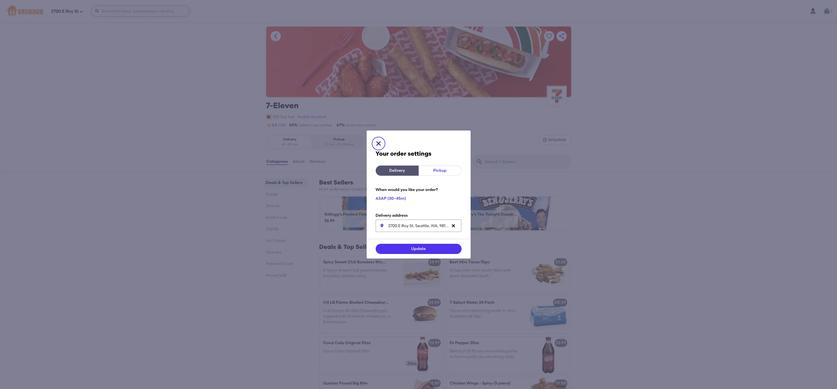 Task type: describe. For each thing, give the bounding box(es) containing it.
drinks tab
[[266, 191, 306, 197]]

7-select water 24 pack
[[450, 300, 495, 305]]

top inside tab
[[282, 180, 289, 185]]

candy
[[266, 227, 279, 232]]

grocery tab
[[266, 249, 306, 255]]

and
[[463, 308, 470, 313]]

-
[[480, 381, 482, 386]]

chili inside a spicy sweet chili glazed tender boneless chicken wing
[[351, 268, 360, 273]]

topped
[[323, 314, 338, 319]]

2 original from the top
[[345, 349, 360, 354]]

kellogg's
[[325, 212, 342, 217]]

cheese
[[367, 314, 381, 319]]

2 vertical spatial spicy
[[483, 381, 493, 386]]

update
[[412, 247, 426, 251]]

(30–45m)
[[388, 196, 407, 201]]

pickup for pickup
[[434, 168, 447, 173]]

1 cola from the top
[[335, 341, 344, 346]]

2 cola from the top
[[335, 349, 344, 354]]

e
[[62, 9, 65, 14]]

pefectly
[[468, 355, 484, 359]]

ice
[[266, 238, 272, 243]]

810 3rd ave
[[273, 114, 295, 119]]

ben & jerry's the tonight dough... $9.49
[[452, 212, 517, 224]]

2700
[[51, 9, 61, 14]]

save this restaurant button
[[545, 31, 555, 41]]

24
[[480, 300, 484, 305]]

food
[[277, 215, 287, 220]]

$2.89
[[430, 381, 440, 386]]

to inside clean and refreshing water to stay hydrated all day.
[[503, 308, 507, 313]]

spicy sweet chili boneless wings 8 count
[[323, 260, 403, 265]]

of
[[462, 349, 466, 354]]

svg image for schedule
[[543, 138, 548, 142]]

0 vertical spatial wings
[[376, 260, 388, 265]]

lb
[[328, 308, 331, 313]]

23
[[467, 349, 471, 354]]

subscription pass image
[[266, 115, 272, 119]]

snacks
[[266, 204, 280, 208]]

ben
[[452, 212, 459, 217]]

boneless
[[358, 260, 375, 265]]

min inside the pickup 2.2 mi • 15–25 min
[[348, 142, 354, 146]]

on inside '¼ lb flame-broiled cheeseburger, topped with american cheese on a brioche bun'
[[382, 314, 387, 319]]

bite
[[360, 381, 368, 386]]

boneless
[[323, 274, 340, 279]]

schedule
[[549, 137, 567, 142]]

bun
[[339, 320, 346, 325]]

1 vertical spatial deals & top sellers
[[319, 244, 376, 251]]

$3.00 for ¼ lb flame-broiled cheeseburger, topped with american cheese on a brioche bun
[[429, 300, 440, 305]]

15–25
[[338, 142, 347, 146]]

& inside tab
[[278, 180, 281, 185]]

delivery for delivery was on time
[[299, 123, 312, 127]]

blend of 23 flavors married together to form a pefectly refreshing soda.
[[450, 349, 519, 359]]

married
[[486, 349, 501, 354]]

$10.29
[[555, 300, 567, 305]]

tonight
[[486, 212, 500, 217]]

save this restaurant image
[[546, 33, 553, 40]]

(5
[[494, 381, 498, 386]]

pound
[[340, 381, 352, 386]]

option group containing delivery 30–45 min
[[266, 135, 363, 149]]

main navigation navigation
[[0, 0, 838, 22]]

svg image for 3
[[824, 8, 831, 14]]

delivery address
[[376, 213, 408, 218]]

spicy
[[450, 274, 460, 279]]

delivery for delivery address
[[376, 213, 392, 218]]

deals inside tab
[[266, 180, 277, 185]]

clean
[[450, 308, 462, 313]]

best sellers most ordered on grubhub
[[319, 179, 369, 192]]

¼
[[323, 308, 327, 313]]

a inside the blend of 23 flavors married together to form a pefectly refreshing soda.
[[465, 355, 468, 359]]

form
[[455, 355, 464, 359]]

settings
[[408, 150, 432, 157]]

was for 67
[[357, 123, 363, 127]]

order?
[[426, 187, 438, 192]]

spicy sweet chili boneless wings 8 count image
[[401, 256, 443, 293]]

select
[[454, 300, 466, 305]]

delivery was on time
[[299, 123, 333, 127]]

$9.49
[[452, 219, 461, 224]]

(34)
[[279, 123, 286, 128]]

personal care tab
[[266, 261, 306, 267]]

would
[[388, 187, 400, 192]]

fresh food
[[266, 215, 287, 220]]

asap (30–45m)
[[376, 196, 407, 201]]

3rd
[[281, 114, 287, 119]]

810 3rd ave button
[[273, 114, 295, 120]]

wing
[[357, 274, 366, 279]]

broiled for cheeseburger,
[[346, 308, 359, 313]]

13.5oz
[[372, 212, 384, 217]]

snacks tab
[[266, 203, 306, 209]]

7-eleven
[[266, 101, 299, 110]]

caret left icon image
[[272, 33, 279, 40]]

ave
[[288, 114, 295, 119]]

star icon image
[[266, 122, 272, 128]]

soda.
[[505, 355, 516, 359]]

0 vertical spatial spicy
[[323, 260, 334, 265]]

fresh food tab
[[266, 215, 306, 221]]

taco
[[472, 268, 481, 273]]

switch location button
[[297, 114, 327, 120]]

0 horizontal spatial svg image
[[380, 224, 384, 228]]

your
[[376, 150, 389, 157]]

asap (30–45m) button
[[376, 194, 407, 204]]

1 coca from the top
[[323, 341, 334, 346]]

with inside crispy mini taco shells filled with spicy shredded beef.
[[504, 268, 512, 273]]

mi
[[330, 142, 335, 146]]

beef.
[[480, 274, 490, 279]]

tacos
[[469, 260, 480, 265]]

2 vertical spatial &
[[338, 244, 342, 251]]

personal care
[[266, 262, 293, 266]]

1 original from the top
[[345, 341, 361, 346]]

water
[[491, 308, 502, 313]]

coca cola original 20oz image
[[401, 337, 443, 374]]

with inside '¼ lb flame-broiled cheeseburger, topped with american cheese on a brioche bun'
[[338, 314, 347, 319]]

reviews button
[[310, 152, 326, 172]]

jerry's
[[464, 212, 477, 217]]

1 horizontal spatial top
[[344, 244, 355, 251]]

roy
[[66, 9, 73, 14]]

pack
[[485, 300, 495, 305]]



Task type: vqa. For each thing, say whether or not it's contained in the screenshot.
7-select water 24 pack image
yes



Task type: locate. For each thing, give the bounding box(es) containing it.
about button
[[293, 152, 305, 172]]

2 min from the left
[[348, 142, 354, 146]]

0 vertical spatial 7-
[[266, 101, 273, 110]]

& up drinks tab at the left of page
[[278, 180, 281, 185]]

to
[[503, 308, 507, 313], [450, 355, 454, 359]]

$3.99 for beef
[[430, 260, 440, 265]]

a right cheese
[[388, 314, 390, 319]]

0 horizontal spatial min
[[292, 142, 299, 146]]

1 vertical spatial broiled
[[346, 308, 359, 313]]

1 vertical spatial with
[[338, 314, 347, 319]]

delivery down switch
[[299, 123, 312, 127]]

order was correct
[[346, 123, 376, 127]]

delivery
[[299, 123, 312, 127], [283, 138, 297, 141], [390, 168, 405, 173], [376, 213, 392, 218]]

7- up subscription pass 'icon'
[[266, 101, 273, 110]]

ordered
[[330, 187, 345, 192]]

flame- for lb
[[336, 300, 350, 305]]

1 vertical spatial refreshing
[[485, 355, 504, 359]]

2 horizontal spatial sellers
[[356, 244, 376, 251]]

1 horizontal spatial a
[[465, 355, 468, 359]]

dr pepper 20oz
[[450, 341, 480, 346]]

0 vertical spatial flame-
[[336, 300, 350, 305]]

spicy up boneless
[[327, 268, 338, 273]]

brioche
[[323, 320, 338, 325]]

1 vertical spatial &
[[460, 212, 463, 217]]

was right order at left
[[357, 123, 363, 127]]

beef mini tacos 10pc image
[[528, 256, 570, 293]]

grubhub
[[352, 187, 369, 192]]

0 horizontal spatial wings
[[376, 260, 388, 265]]

spicy right -
[[483, 381, 493, 386]]

cheeseburger,
[[360, 308, 388, 313]]

20oz
[[362, 341, 371, 346], [471, 341, 480, 346], [361, 349, 370, 354]]

sellers up boneless
[[356, 244, 376, 251]]

0 vertical spatial $3.00
[[556, 260, 567, 265]]

1/4
[[323, 300, 329, 305]]

wings
[[376, 260, 388, 265], [467, 381, 479, 386]]

shredded
[[461, 274, 479, 279]]

clean and refreshing water to stay hydrated all day.
[[450, 308, 516, 319]]

min right 30–45
[[292, 142, 299, 146]]

1 vertical spatial svg image
[[543, 138, 548, 142]]

sellers inside best sellers most ordered on grubhub
[[334, 179, 354, 186]]

cream
[[273, 238, 286, 243]]

1 horizontal spatial pickup
[[434, 168, 447, 173]]

& right ben
[[460, 212, 463, 217]]

deals & top sellers up drinks tab at the left of page
[[266, 180, 303, 185]]

delivery for delivery
[[390, 168, 405, 173]]

delivery for delivery 30–45 min
[[283, 138, 297, 141]]

on right ordered
[[346, 187, 351, 192]]

0 horizontal spatial top
[[282, 180, 289, 185]]

was for 63
[[313, 123, 319, 127]]

7- up clean
[[450, 300, 454, 305]]

0 horizontal spatial pickup
[[334, 138, 345, 141]]

0 vertical spatial pickup
[[334, 138, 345, 141]]

chili up wing at bottom left
[[351, 268, 360, 273]]

pepper
[[456, 341, 470, 346]]

0 vertical spatial deals & top sellers
[[266, 180, 303, 185]]

switch
[[298, 114, 310, 119]]

1 horizontal spatial &
[[338, 244, 342, 251]]

eleven
[[273, 101, 299, 110]]

flame- for lb
[[332, 308, 346, 313]]

flavors
[[472, 349, 485, 354]]

0 horizontal spatial a
[[388, 314, 390, 319]]

to left stay
[[503, 308, 507, 313]]

2 horizontal spatial on
[[382, 314, 387, 319]]

0 vertical spatial with
[[504, 268, 512, 273]]

pickup 2.2 mi • 15–25 min
[[325, 138, 354, 146]]

the
[[478, 212, 485, 217]]

1 vertical spatial $3.00
[[429, 300, 440, 305]]

2.2
[[325, 142, 329, 146]]

all
[[469, 314, 473, 319]]

3 button
[[824, 6, 833, 16]]

1 coca cola original 20oz from the top
[[323, 341, 371, 346]]

2 coca from the top
[[323, 349, 334, 354]]

deals & top sellers up the "spicy sweet chili boneless wings 8 count"
[[319, 244, 376, 251]]

0 vertical spatial broiled
[[350, 300, 364, 305]]

1 vertical spatial pickup
[[434, 168, 447, 173]]

switch location
[[298, 114, 327, 119]]

option group
[[266, 135, 363, 149]]

0 horizontal spatial sellers
[[290, 180, 303, 185]]

10pc
[[481, 260, 490, 265]]

Search Address search field
[[376, 220, 462, 232]]

correct
[[364, 123, 376, 127]]

crispy
[[450, 268, 462, 273]]

dough...
[[501, 212, 517, 217]]

2 coca cola original 20oz from the top
[[323, 349, 370, 354]]

spicy inside a spicy sweet chili glazed tender boneless chicken wing
[[327, 268, 338, 273]]

magnifying glass icon image
[[476, 158, 483, 165]]

candy tab
[[266, 226, 306, 232]]

delivery left address
[[376, 213, 392, 218]]

0 horizontal spatial 7-
[[266, 101, 273, 110]]

sellers up ordered
[[334, 179, 354, 186]]

1 horizontal spatial to
[[503, 308, 507, 313]]

deals up drinks on the left
[[266, 180, 277, 185]]

with right filled
[[504, 268, 512, 273]]

wings left -
[[467, 381, 479, 386]]

water
[[467, 300, 479, 305]]

flame- right lb
[[332, 308, 346, 313]]

3
[[831, 8, 833, 13]]

7-eleven logo image
[[547, 86, 567, 106]]

0 vertical spatial to
[[503, 308, 507, 313]]

$3.00 for crispy mini taco shells filled with spicy shredded beef.
[[556, 260, 567, 265]]

0 vertical spatial a
[[388, 314, 390, 319]]

cheeseburger
[[365, 300, 392, 305]]

on left time
[[320, 123, 324, 127]]

to inside the blend of 23 flavors married together to form a pefectly refreshing soda.
[[450, 355, 454, 359]]

sweet inside a spicy sweet chili glazed tender boneless chicken wing
[[339, 268, 350, 273]]

coca cola original 20oz
[[323, 341, 371, 346], [323, 349, 370, 354]]

sellers inside tab
[[290, 180, 303, 185]]

2 horizontal spatial &
[[460, 212, 463, 217]]

min right 15–25
[[348, 142, 354, 146]]

update button
[[376, 244, 462, 254]]

1 horizontal spatial sellers
[[334, 179, 354, 186]]

with
[[504, 268, 512, 273], [338, 314, 347, 319]]

deals & top sellers inside tab
[[266, 180, 303, 185]]

delivery down order
[[390, 168, 405, 173]]

1 horizontal spatial $3.00
[[556, 260, 567, 265]]

day.
[[474, 314, 482, 319]]

0 horizontal spatial &
[[278, 180, 281, 185]]

0 vertical spatial cola
[[335, 341, 344, 346]]

quarter pound big bite
[[323, 381, 368, 386]]

beef
[[450, 260, 459, 265]]

min inside delivery 30–45 min
[[292, 142, 299, 146]]

svg image
[[824, 8, 831, 14], [543, 138, 548, 142], [380, 224, 384, 228]]

2 was from the left
[[357, 123, 363, 127]]

1 horizontal spatial was
[[357, 123, 363, 127]]

min
[[292, 142, 299, 146], [348, 142, 354, 146]]

1 horizontal spatial deals & top sellers
[[319, 244, 376, 251]]

1 vertical spatial a
[[465, 355, 468, 359]]

on inside best sellers most ordered on grubhub
[[346, 187, 351, 192]]

1 horizontal spatial deals
[[319, 244, 336, 251]]

svg image inside schedule button
[[543, 138, 548, 142]]

blend
[[450, 349, 461, 354]]

refreshing down married
[[485, 355, 504, 359]]

0 vertical spatial refreshing
[[471, 308, 490, 313]]

top up the "spicy sweet chili boneless wings 8 count"
[[344, 244, 355, 251]]

0 vertical spatial on
[[320, 123, 324, 127]]

a
[[323, 268, 326, 273]]

your order settings
[[376, 150, 432, 157]]

7-select water 24 pack image
[[528, 297, 570, 334]]

pickup
[[334, 138, 345, 141], [434, 168, 447, 173]]

household tab
[[266, 273, 306, 279]]

delivery up 30–45
[[283, 138, 297, 141]]

with up "bun"
[[338, 314, 347, 319]]

ice cream tab
[[266, 238, 306, 244]]

pickup inside pickup button
[[434, 168, 447, 173]]

flame- right lb in the left bottom of the page
[[336, 300, 350, 305]]

top up drinks tab at the left of page
[[282, 180, 289, 185]]

was
[[313, 123, 319, 127], [357, 123, 363, 127]]

drinks
[[266, 192, 278, 197]]

1 vertical spatial top
[[344, 244, 355, 251]]

0 vertical spatial chili
[[348, 260, 357, 265]]

your
[[416, 187, 425, 192]]

0 horizontal spatial on
[[320, 123, 324, 127]]

0 horizontal spatial with
[[338, 314, 347, 319]]

refreshing inside the blend of 23 flavors married together to form a pefectly refreshing soda.
[[485, 355, 504, 359]]

1 vertical spatial cola
[[335, 349, 344, 354]]

chicken wings - spicy (5 piece) image
[[528, 378, 570, 389]]

1/4 lb flame-broiled cheeseburger
[[323, 300, 392, 305]]

¼ lb flame-broiled cheeseburger, topped with american cheese on a brioche bun
[[323, 308, 390, 325]]

1 vertical spatial original
[[345, 349, 360, 354]]

1 min from the left
[[292, 142, 299, 146]]

deals up a
[[319, 244, 336, 251]]

to down blend
[[450, 355, 454, 359]]

0 horizontal spatial deals & top sellers
[[266, 180, 303, 185]]

quarter
[[323, 381, 339, 386]]

pickup for pickup 2.2 mi • 15–25 min
[[334, 138, 345, 141]]

time
[[325, 123, 333, 127]]

delivery inside delivery 30–45 min
[[283, 138, 297, 141]]

$3.99
[[430, 260, 440, 265], [430, 341, 440, 346], [557, 341, 567, 346]]

1 vertical spatial deals
[[319, 244, 336, 251]]

deals & top sellers tab
[[266, 180, 306, 186]]

spicy up a
[[323, 260, 334, 265]]

810
[[273, 114, 280, 119]]

0 vertical spatial svg image
[[824, 8, 831, 14]]

1/4 lb flame-broiled cheeseburger image
[[401, 297, 443, 334]]

count
[[392, 260, 403, 265]]

a down of
[[465, 355, 468, 359]]

shells
[[482, 268, 493, 273]]

wings up tender
[[376, 260, 388, 265]]

mini
[[460, 260, 468, 265]]

1 vertical spatial chili
[[351, 268, 360, 273]]

flame- inside '¼ lb flame-broiled cheeseburger, topped with american cheese on a brioche bun'
[[332, 308, 346, 313]]

pickup inside the pickup 2.2 mi • 15–25 min
[[334, 138, 345, 141]]

tender
[[374, 268, 387, 273]]

delivery 30–45 min
[[282, 138, 299, 146]]

0 horizontal spatial deals
[[266, 180, 277, 185]]

1 vertical spatial wings
[[467, 381, 479, 386]]

flakes
[[359, 212, 371, 217]]

1 vertical spatial on
[[346, 187, 351, 192]]

1 vertical spatial coca
[[323, 349, 334, 354]]

sweet
[[335, 260, 347, 265], [339, 268, 350, 273]]

1 horizontal spatial min
[[348, 142, 354, 146]]

svg image
[[95, 9, 100, 13], [80, 10, 83, 13], [375, 140, 382, 147], [452, 224, 456, 228]]

schedule button
[[538, 135, 572, 145]]

reviews
[[310, 159, 326, 164]]

broiled inside '¼ lb flame-broiled cheeseburger, topped with american cheese on a brioche bun'
[[346, 308, 359, 313]]

quarter pound big bite image
[[401, 378, 443, 389]]

1 horizontal spatial wings
[[467, 381, 479, 386]]

& inside ben & jerry's the tonight dough... $9.49
[[460, 212, 463, 217]]

0 vertical spatial sweet
[[335, 260, 347, 265]]

1 vertical spatial spicy
[[327, 268, 338, 273]]

0 vertical spatial deals
[[266, 180, 277, 185]]

8
[[389, 260, 391, 265]]

best
[[319, 179, 333, 186]]

svg image inside 3 button
[[824, 8, 831, 14]]

2 horizontal spatial svg image
[[824, 8, 831, 14]]

& up the "spicy sweet chili boneless wings 8 count"
[[338, 244, 342, 251]]

1 was from the left
[[313, 123, 319, 127]]

chili up a spicy sweet chili glazed tender boneless chicken wing
[[348, 260, 357, 265]]

fresh
[[266, 215, 277, 220]]

2 vertical spatial svg image
[[380, 224, 384, 228]]

share icon image
[[559, 33, 565, 40]]

1 vertical spatial 7-
[[450, 300, 454, 305]]

refreshing
[[471, 308, 490, 313], [485, 355, 504, 359]]

1 vertical spatial coca cola original 20oz
[[323, 349, 370, 354]]

delivery inside button
[[390, 168, 405, 173]]

about
[[293, 159, 305, 164]]

1 horizontal spatial svg image
[[543, 138, 548, 142]]

top
[[282, 180, 289, 185], [344, 244, 355, 251]]

0 vertical spatial &
[[278, 180, 281, 185]]

1 vertical spatial to
[[450, 355, 454, 359]]

7- for eleven
[[266, 101, 273, 110]]

1 horizontal spatial 7-
[[450, 300, 454, 305]]

sellers up drinks tab at the left of page
[[290, 180, 303, 185]]

address
[[393, 213, 408, 218]]

dr pepper 20oz image
[[528, 337, 570, 374]]

pickup button
[[419, 166, 462, 176]]

1 vertical spatial flame-
[[332, 308, 346, 313]]

refreshing inside clean and refreshing water to stay hydrated all day.
[[471, 308, 490, 313]]

$3.99 for dr
[[430, 341, 440, 346]]

0 horizontal spatial was
[[313, 123, 319, 127]]

pickup up order?
[[434, 168, 447, 173]]

categories
[[267, 159, 288, 164]]

•
[[336, 142, 337, 146]]

0 horizontal spatial to
[[450, 355, 454, 359]]

a inside '¼ lb flame-broiled cheeseburger, topped with american cheese on a brioche bun'
[[388, 314, 390, 319]]

2700 e roy st
[[51, 9, 79, 14]]

was down location
[[313, 123, 319, 127]]

broiled for cheeseburger
[[350, 300, 364, 305]]

refreshing up day.
[[471, 308, 490, 313]]

spicy
[[323, 260, 334, 265], [327, 268, 338, 273], [483, 381, 493, 386]]

1 horizontal spatial with
[[504, 268, 512, 273]]

ice cream
[[266, 238, 286, 243]]

when would you like your order?
[[376, 187, 438, 192]]

0 vertical spatial top
[[282, 180, 289, 185]]

7- for select
[[450, 300, 454, 305]]

personal
[[266, 262, 283, 266]]

0 horizontal spatial $3.00
[[429, 300, 440, 305]]

on right cheese
[[382, 314, 387, 319]]

0 vertical spatial original
[[345, 341, 361, 346]]

1 horizontal spatial on
[[346, 187, 351, 192]]

2 vertical spatial on
[[382, 314, 387, 319]]

1 vertical spatial sweet
[[339, 268, 350, 273]]

pickup up • on the left of page
[[334, 138, 345, 141]]

dr
[[450, 341, 455, 346]]

0 vertical spatial coca
[[323, 341, 334, 346]]

0 vertical spatial coca cola original 20oz
[[323, 341, 371, 346]]



